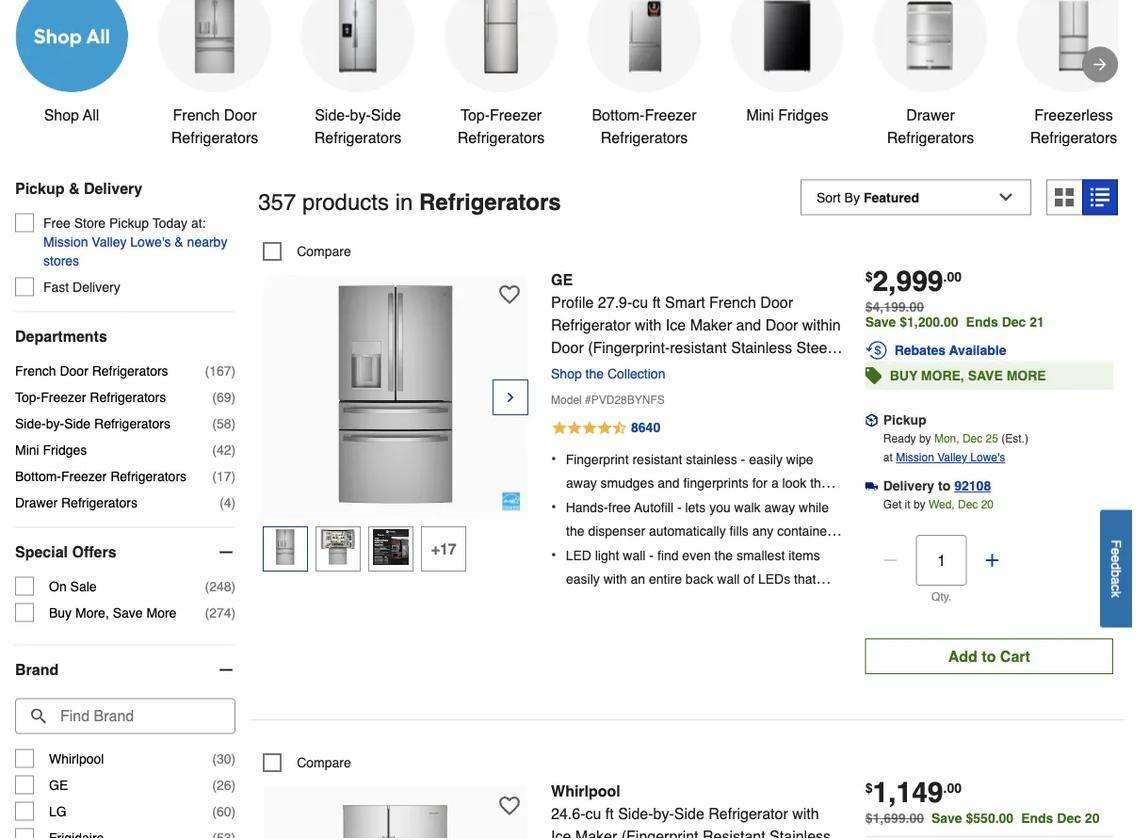Task type: describe. For each thing, give the bounding box(es) containing it.
by- inside whirlpool 24.6-cu ft side-by-side refrigerator with ice maker (fingerprint resistant stainles
[[654, 806, 675, 823]]

freezerless refrigerators image
[[1037, 0, 1112, 74]]

pvd28bynfs
[[592, 394, 665, 407]]

1 vertical spatial light
[[601, 620, 625, 635]]

$550.00
[[967, 812, 1014, 827]]

fingerprint
[[566, 452, 629, 467]]

0 vertical spatial buy
[[890, 369, 918, 384]]

- for • led light wall - find even the smallest items easily with an entire back wall of leds that illuminate your entire refrigerator with crisp, white light
[[650, 548, 654, 563]]

ft inside whirlpool 24.6-cu ft side-by-side refrigerator with ice maker (fingerprint resistant stainles
[[606, 806, 614, 823]]

brand button
[[15, 646, 236, 695]]

compare for 1000422565 "element"
[[297, 756, 351, 771]]

even
[[683, 548, 711, 563]]

bottom-freezer refrigerators inside the "bottom-freezer refrigerators" button
[[592, 106, 697, 146]]

save up the brand button
[[113, 605, 143, 620]]

side-by-side refrigerators button
[[302, 0, 415, 149]]

valley inside mission valley lowe's & nearby stores
[[92, 234, 127, 249]]

4.5 stars image
[[551, 418, 662, 440]]

ge for ge profile 27.9-cu ft smart french door refrigerator with ice maker and door within door (fingerprint-resistant stainless steel) energy star
[[551, 271, 573, 289]]

with inside whirlpool 24.6-cu ft side-by-side refrigerator with ice maker (fingerprint resistant stainles
[[793, 806, 820, 823]]

french inside ge profile 27.9-cu ft smart french door refrigerator with ice maker and door within door (fingerprint-resistant stainless steel) energy star
[[710, 294, 757, 311]]

1 gallery item 0 image from the top
[[287, 286, 505, 504]]

add to cart button
[[866, 639, 1114, 675]]

free
[[43, 215, 70, 230]]

that's
[[811, 476, 842, 491]]

2 vertical spatial delivery
[[884, 479, 935, 494]]

( for 60
[[212, 804, 217, 819]]

1 vertical spatial mini fridges
[[15, 442, 87, 457]]

away inside • hands-free autofill - lets you walk away while the dispenser automatically fills any container with filtered water
[[765, 500, 796, 515]]

1 vertical spatial top-freezer refrigerators
[[15, 390, 166, 405]]

0 vertical spatial delivery
[[84, 180, 142, 197]]

0 vertical spatial wall
[[623, 548, 646, 563]]

smart
[[665, 294, 706, 311]]

20 for get it by wed, dec 20
[[982, 499, 994, 512]]

cu inside ge profile 27.9-cu ft smart french door refrigerator with ice maker and door within door (fingerprint-resistant stainless steel) energy star
[[633, 294, 649, 311]]

17
[[217, 469, 231, 484]]

dec for $1,200.00
[[1003, 315, 1027, 330]]

freezerless refrigerators
[[1031, 106, 1118, 146]]

profile
[[551, 294, 594, 311]]

add
[[949, 648, 978, 666]]

stainless
[[732, 339, 793, 356]]

f e e d b a c k button
[[1101, 510, 1134, 628]]

side-by-side refrigerators image
[[320, 0, 396, 74]]

0 horizontal spatial drawer
[[15, 495, 58, 510]]

store
[[74, 215, 106, 230]]

1 vertical spatial mini
[[15, 442, 39, 457]]

0 horizontal spatial bottom-
[[15, 469, 61, 484]]

1 vertical spatial buy
[[49, 605, 72, 620]]

for
[[753, 476, 768, 491]]

was price $1,699.00 element
[[866, 807, 932, 827]]

0 horizontal spatial by-
[[46, 416, 64, 431]]

bottom-freezer refrigerators image
[[607, 0, 682, 74]]

mini fridges button
[[731, 0, 845, 127]]

collection
[[608, 367, 666, 382]]

) for ( 167 )
[[231, 363, 236, 378]]

delivery to 92108
[[884, 479, 992, 494]]

• fingerprint resistant stainless - easily wipe away smudges and fingerprints for a look that's always sparkling clean
[[551, 450, 842, 515]]

• for • led light wall - find even the smallest items easily with an entire back wall of leds that illuminate your entire refrigerator with crisp, white light
[[551, 546, 557, 564]]

nearby
[[187, 234, 228, 249]]

ge profile 27.9-cu ft smart french door refrigerator with ice maker and door within door (fingerprint-resistant stainless steel) energy star
[[551, 271, 841, 379]]

357
[[258, 189, 296, 215]]

$1,699.00
[[866, 812, 925, 827]]

whirlpool 24.6-cu ft side-by-side refrigerator with ice maker (fingerprint resistant stainles
[[551, 783, 831, 839]]

smallest
[[737, 548, 785, 563]]

1,149
[[873, 777, 944, 810]]

add to cart
[[949, 648, 1031, 666]]

• for • hands-free autofill - lets you walk away while the dispenser automatically fills any container with filtered water
[[551, 498, 557, 516]]

60
[[217, 804, 231, 819]]

357 products in refrigerators
[[258, 189, 561, 215]]

( 60 )
[[212, 804, 236, 819]]

mini fridges image
[[750, 0, 826, 74]]

92108 button
[[955, 477, 992, 496]]

wed,
[[929, 499, 955, 512]]

ice inside ge profile 27.9-cu ft smart french door refrigerator with ice maker and door within door (fingerprint-resistant stainless steel) energy star
[[666, 316, 686, 334]]

top-freezer refrigerators button
[[445, 0, 558, 149]]

top-freezer refrigerators image
[[464, 0, 539, 74]]

refrigerators inside freezerless refrigerators button
[[1031, 129, 1118, 146]]

shop all
[[44, 106, 99, 124]]

by inside ready by mon, dec 25 (est.) at mission valley lowe's
[[920, 433, 932, 446]]

drawer refrigerators image
[[894, 0, 969, 74]]

leds
[[759, 572, 791, 587]]

1 vertical spatial wall
[[718, 572, 740, 587]]

refrigerators inside the french door refrigerators button
[[171, 129, 258, 146]]

minus image for special offers
[[217, 543, 236, 562]]

bottom- inside button
[[592, 106, 645, 124]]

1 vertical spatial entire
[[655, 596, 688, 611]]

lets
[[686, 500, 706, 515]]

find
[[658, 548, 679, 563]]

3 thumbnail image from the left
[[373, 530, 409, 565]]

( 248 )
[[205, 579, 236, 594]]

save down rebates available button
[[969, 369, 1004, 384]]

& inside mission valley lowe's & nearby stores
[[175, 234, 184, 249]]

within
[[803, 316, 841, 334]]

ends dec 21 element
[[967, 315, 1053, 330]]

by- inside button
[[350, 106, 371, 124]]

0 horizontal spatial drawer refrigerators
[[15, 495, 138, 510]]

back
[[686, 572, 714, 587]]

tag filled image
[[866, 363, 883, 389]]

( for 4
[[220, 495, 224, 510]]

) for ( 17 )
[[231, 469, 236, 484]]

1 horizontal spatial buy more, save more
[[890, 369, 1047, 384]]

58
[[217, 416, 231, 431]]

ends for 2,999
[[967, 315, 999, 330]]

( for 42
[[212, 442, 217, 457]]

whirlpool for whirlpool
[[49, 751, 104, 767]]

mini fridges inside button
[[747, 106, 829, 124]]

was price $4,199.00 element
[[866, 295, 932, 315]]

with inside ge profile 27.9-cu ft smart french door refrigerator with ice maker and door within door (fingerprint-resistant stainless steel) energy star
[[635, 316, 662, 334]]

actual price $2,999.00 element
[[866, 265, 962, 298]]

.00 for 2,999
[[944, 269, 962, 284]]

list view image
[[1091, 188, 1110, 207]]

valley inside ready by mon, dec 25 (est.) at mission valley lowe's
[[938, 452, 968, 465]]

of
[[744, 572, 755, 587]]

( for 274
[[205, 605, 209, 620]]

4
[[224, 495, 231, 510]]

+17 button
[[422, 527, 467, 572]]

plus image
[[984, 551, 1003, 570]]

0 vertical spatial light
[[595, 548, 620, 563]]

smudges
[[601, 476, 655, 491]]

today
[[153, 215, 188, 230]]

easily inside • fingerprint resistant stainless - easily wipe away smudges and fingerprints for a look that's always sparkling clean
[[749, 452, 783, 467]]

1 e from the top
[[1110, 548, 1125, 556]]

( 17 )
[[212, 469, 236, 484]]

save inside $4,199.00 save $1,200.00 ends dec 21
[[866, 315, 897, 330]]

rebates available
[[895, 343, 1007, 358]]

c
[[1110, 585, 1125, 592]]

b
[[1110, 570, 1125, 578]]

1 vertical spatial delivery
[[73, 279, 120, 294]]

1000422565 element
[[263, 754, 351, 773]]

0 vertical spatial the
[[586, 367, 604, 382]]

1 vertical spatial top-
[[15, 390, 41, 405]]

bottom-freezer refrigerators button
[[588, 0, 701, 149]]

mission inside ready by mon, dec 25 (est.) at mission valley lowe's
[[897, 452, 935, 465]]

0 horizontal spatial more
[[147, 605, 177, 620]]

refrigerator inside ge profile 27.9-cu ft smart french door refrigerator with ice maker and door within door (fingerprint-resistant stainless steel) energy star
[[551, 316, 631, 334]]

arrow right image
[[1091, 55, 1110, 74]]

save down "$ 1,149 .00"
[[932, 812, 963, 827]]

0 horizontal spatial side
[[64, 416, 91, 431]]

french door refrigerators image
[[177, 0, 253, 74]]

(fingerprint
[[622, 828, 699, 839]]

0 horizontal spatial bottom-freezer refrigerators
[[15, 469, 187, 484]]

minus image for brand
[[217, 661, 236, 680]]

freezerless
[[1035, 106, 1114, 124]]

( for 30
[[212, 751, 217, 767]]

( 30 )
[[212, 751, 236, 767]]

refrigerators inside 'bottom-freezer refrigerators'
[[601, 129, 688, 146]]

21
[[1030, 315, 1045, 330]]

( for 58
[[212, 416, 217, 431]]

to for delivery
[[939, 479, 951, 494]]

1 vertical spatial by
[[914, 499, 926, 512]]

hands-
[[566, 500, 609, 515]]

248
[[209, 579, 231, 594]]

clean
[[667, 500, 699, 515]]

automatically
[[649, 524, 726, 539]]

shop all button
[[15, 0, 128, 127]]

24.6-
[[551, 806, 586, 823]]

0 horizontal spatial side-
[[15, 416, 46, 431]]

available
[[950, 343, 1007, 358]]

drawer refrigerators button
[[875, 0, 988, 149]]

$4,199.00 save $1,200.00 ends dec 21
[[866, 300, 1045, 330]]

products
[[302, 189, 389, 215]]

rebates
[[895, 343, 946, 358]]

it
[[905, 499, 911, 512]]

1 vertical spatial fridges
[[43, 442, 87, 457]]

0 vertical spatial entire
[[649, 572, 682, 587]]

fast
[[43, 279, 69, 294]]

mini inside button
[[747, 106, 775, 124]]

at:
[[191, 215, 206, 230]]

heart outline image for 1001161398 element
[[500, 285, 520, 305]]

ready by mon, dec 25 (est.) at mission valley lowe's
[[884, 433, 1029, 465]]

cart
[[1001, 648, 1031, 666]]

with down leds
[[760, 596, 784, 611]]

french door refrigerators button
[[158, 0, 271, 149]]

on sale
[[49, 579, 97, 594]]

grid view image
[[1056, 188, 1075, 207]]

get
[[884, 499, 902, 512]]

2 e from the top
[[1110, 556, 1125, 563]]

mission valley lowe's button
[[897, 449, 1006, 468]]

items
[[789, 548, 821, 563]]

special
[[15, 544, 68, 561]]

shop for shop the collection
[[551, 367, 582, 382]]

mon,
[[935, 433, 960, 446]]

- for • fingerprint resistant stainless - easily wipe away smudges and fingerprints for a look that's always sparkling clean
[[741, 452, 746, 467]]

departments
[[15, 328, 107, 345]]

a inside • fingerprint resistant stainless - easily wipe away smudges and fingerprints for a look that's always sparkling clean
[[772, 476, 779, 491]]

) for ( 274 )
[[231, 605, 236, 620]]

side inside side-by-side refrigerators button
[[371, 106, 401, 124]]

1 thumbnail image from the left
[[268, 530, 304, 565]]

brand
[[15, 661, 59, 679]]

fingerprints
[[684, 476, 749, 491]]

illuminate
[[567, 596, 622, 611]]

lowe's inside mission valley lowe's & nearby stores
[[130, 234, 171, 249]]

rebates icon image
[[866, 339, 889, 362]]

274
[[209, 605, 231, 620]]

lg
[[49, 804, 67, 819]]

and inside ge profile 27.9-cu ft smart french door refrigerator with ice maker and door within door (fingerprint-resistant stainless steel) energy star
[[737, 316, 762, 334]]



Task type: locate. For each thing, give the bounding box(es) containing it.
1 vertical spatial cu
[[586, 806, 602, 823]]

0 vertical spatial side-by-side refrigerators
[[315, 106, 402, 146]]

side up (fingerprint
[[675, 806, 705, 823]]

25
[[986, 433, 999, 446]]

side inside whirlpool 24.6-cu ft side-by-side refrigerator with ice maker (fingerprint resistant stainles
[[675, 806, 705, 823]]

by left mon,
[[920, 433, 932, 446]]

rebates available button
[[866, 339, 1114, 362]]

light
[[595, 548, 620, 563], [601, 620, 625, 635]]

1 vertical spatial french door refrigerators
[[15, 363, 168, 378]]

gallery item 0 image
[[287, 286, 505, 504], [287, 797, 505, 839]]

a
[[772, 476, 779, 491], [1110, 578, 1125, 585]]

side-by-side refrigerators inside button
[[315, 106, 402, 146]]

shop up "model"
[[551, 367, 582, 382]]

) up the 17
[[231, 442, 236, 457]]

ge for ge
[[49, 778, 68, 793]]

) for ( 42 )
[[231, 442, 236, 457]]

27.9-
[[598, 294, 633, 311]]

mission up stores
[[43, 234, 88, 249]]

3 ) from the top
[[231, 416, 236, 431]]

side- inside button
[[315, 106, 350, 124]]

) down the 17
[[231, 495, 236, 510]]

bottom-
[[592, 106, 645, 124], [15, 469, 61, 484]]

0 horizontal spatial easily
[[567, 572, 600, 587]]

$ for 2,999
[[866, 269, 873, 284]]

whirlpool up 24.6-
[[551, 783, 621, 800]]

shop inside button
[[44, 106, 79, 124]]

1 vertical spatial $
[[866, 781, 873, 796]]

0 horizontal spatial to
[[939, 479, 951, 494]]

0 vertical spatial $
[[866, 269, 873, 284]]

buy more, save more
[[890, 369, 1047, 384], [49, 605, 177, 620]]

0 vertical spatial more
[[1007, 369, 1047, 384]]

look
[[783, 476, 807, 491]]

0 vertical spatial shop
[[44, 106, 79, 124]]

1 heart outline image from the top
[[500, 285, 520, 305]]

resistant inside • fingerprint resistant stainless - easily wipe away smudges and fingerprints for a look that's always sparkling clean
[[633, 452, 683, 467]]

) up 4
[[231, 469, 236, 484]]

refrigerator down profile
[[551, 316, 631, 334]]

1001161398 element
[[263, 242, 351, 261]]

2 $ from the top
[[866, 781, 873, 796]]

more, down rebates available
[[922, 369, 965, 384]]

2 vertical spatial by-
[[654, 806, 675, 823]]

lowe's inside ready by mon, dec 25 (est.) at mission valley lowe's
[[971, 452, 1006, 465]]

on
[[49, 579, 67, 594]]

dec left 25
[[963, 433, 983, 446]]

bottom-freezer refrigerators up offers
[[15, 469, 187, 484]]

1 vertical spatial side
[[64, 416, 91, 431]]

container
[[778, 524, 832, 539]]

ends dec 20 element
[[1022, 812, 1108, 827]]

( 274 )
[[205, 605, 236, 620]]

• inside • fingerprint resistant stainless - easily wipe away smudges and fingerprints for a look that's always sparkling clean
[[551, 450, 557, 468]]

0 vertical spatial •
[[551, 450, 557, 468]]

door inside the french door refrigerators
[[224, 106, 257, 124]]

refrigerator inside whirlpool 24.6-cu ft side-by-side refrigerator with ice maker (fingerprint resistant stainles
[[709, 806, 789, 823]]

shop left all
[[44, 106, 79, 124]]

refrigerators inside side-by-side refrigerators button
[[315, 129, 402, 146]]

the inside • led light wall - find even the smallest items easily with an entire back wall of leds that illuminate your entire refrigerator with crisp, white light
[[715, 548, 733, 563]]

d
[[1110, 563, 1125, 570]]

2 vertical spatial french
[[15, 363, 56, 378]]

1 • from the top
[[551, 450, 557, 468]]

steel)
[[797, 339, 836, 356]]

to up wed,
[[939, 479, 951, 494]]

$ up the $4,199.00 on the top
[[866, 269, 873, 284]]

0 vertical spatial maker
[[691, 316, 732, 334]]

side- down departments on the top of page
[[15, 416, 46, 431]]

minus image inside the brand button
[[217, 661, 236, 680]]

free store pickup today at:
[[43, 215, 206, 230]]

2 minus image from the top
[[217, 661, 236, 680]]

more down rebates available button
[[1007, 369, 1047, 384]]

0 vertical spatial more,
[[922, 369, 965, 384]]

1 horizontal spatial drawer refrigerators
[[888, 106, 975, 146]]

fast delivery
[[43, 279, 120, 294]]

savings save $550.00 element
[[932, 812, 1108, 827]]

shop the collection link
[[551, 367, 673, 382]]

1 horizontal spatial pickup
[[109, 215, 149, 230]]

the up the #
[[586, 367, 604, 382]]

bottom- up special
[[15, 469, 61, 484]]

minus image
[[882, 551, 901, 570]]

2 .00 from the top
[[944, 781, 962, 796]]

chevron right image
[[503, 388, 518, 407]]

to inside button
[[982, 648, 997, 666]]

refrigerators inside top-freezer refrigerators button
[[458, 129, 545, 146]]

drawer
[[907, 106, 956, 124], [15, 495, 58, 510]]

0 horizontal spatial side-by-side refrigerators
[[15, 416, 171, 431]]

1 vertical spatial a
[[1110, 578, 1125, 585]]

1 .00 from the top
[[944, 269, 962, 284]]

2 gallery item 0 image from the top
[[287, 797, 505, 839]]

0 vertical spatial drawer
[[907, 106, 956, 124]]

2 horizontal spatial -
[[741, 452, 746, 467]]

fridges inside button
[[779, 106, 829, 124]]

top-freezer refrigerators down departments on the top of page
[[15, 390, 166, 405]]

dec for $550.00
[[1058, 812, 1082, 827]]

1 vertical spatial to
[[982, 648, 997, 666]]

0 vertical spatial resistant
[[670, 339, 727, 356]]

1 vertical spatial side-
[[15, 416, 46, 431]]

with left $1,699.00
[[793, 806, 820, 823]]

buy more, save more down available at the top of the page
[[890, 369, 1047, 384]]

0 horizontal spatial french door refrigerators
[[15, 363, 168, 378]]

2 horizontal spatial thumbnail image
[[373, 530, 409, 565]]

pickup up free on the left of page
[[15, 180, 65, 197]]

by-
[[350, 106, 371, 124], [46, 416, 64, 431], [654, 806, 675, 823]]

0 vertical spatial minus image
[[217, 543, 236, 562]]

fridges
[[779, 106, 829, 124], [43, 442, 87, 457]]

) for ( 58 )
[[231, 416, 236, 431]]

french right smart
[[710, 294, 757, 311]]

french down departments on the top of page
[[15, 363, 56, 378]]

1 vertical spatial drawer
[[15, 495, 58, 510]]

• left led
[[551, 546, 557, 564]]

( for 69
[[212, 390, 217, 405]]

- inside • led light wall - find even the smallest items easily with an entire back wall of leds that illuminate your entire refrigerator with crisp, white light
[[650, 548, 654, 563]]

1 vertical spatial bottom-freezer refrigerators
[[15, 469, 187, 484]]

1 compare from the top
[[297, 244, 351, 259]]

ft left smart
[[653, 294, 661, 311]]

0 vertical spatial fridges
[[779, 106, 829, 124]]

1 horizontal spatial ice
[[666, 316, 686, 334]]

actual price $1,149.00 element
[[866, 777, 962, 810]]

0 horizontal spatial buy more, save more
[[49, 605, 177, 620]]

minus image inside special offers button
[[217, 543, 236, 562]]

0 vertical spatial top-
[[461, 106, 490, 124]]

2 compare from the top
[[297, 756, 351, 771]]

7 ) from the top
[[231, 579, 236, 594]]

with inside • hands-free autofill - lets you walk away while the dispenser automatically fills any container with filtered water
[[567, 548, 590, 563]]

( 69 )
[[212, 390, 236, 405]]

0 vertical spatial &
[[69, 180, 80, 197]]

- left lets
[[678, 500, 682, 515]]

0 horizontal spatial buy
[[49, 605, 72, 620]]

( 4 )
[[220, 495, 236, 510]]

) for ( 26 )
[[231, 778, 236, 793]]

savings save $1,200.00 element
[[866, 315, 1053, 330]]

pickup up "ready"
[[884, 413, 927, 428]]

0 vertical spatial french
[[173, 106, 220, 124]]

0 vertical spatial mission
[[43, 234, 88, 249]]

1 vertical spatial buy more, save more
[[49, 605, 177, 620]]

special offers button
[[15, 528, 236, 577]]

in
[[396, 189, 413, 215]]

#
[[585, 394, 592, 407]]

maker down 24.6-
[[576, 828, 618, 839]]

away up "always"
[[567, 476, 597, 491]]

lowe's
[[130, 234, 171, 249], [971, 452, 1006, 465]]

the inside • hands-free autofill - lets you walk away while the dispenser automatically fills any container with filtered water
[[567, 524, 585, 539]]

k
[[1110, 592, 1125, 598]]

geprofile 27.9-cu ft smart french door refrigerator with ice maker and door within door (fingerprint-resistant stainless steel) energy star element
[[263, 276, 529, 519]]

the right the even
[[715, 548, 733, 563]]

1 vertical spatial resistant
[[633, 452, 683, 467]]

drawer inside drawer refrigerators
[[907, 106, 956, 124]]

0 vertical spatial .00
[[944, 269, 962, 284]]

entire
[[649, 572, 682, 587], [655, 596, 688, 611]]

thumbnail image
[[268, 530, 304, 565], [321, 530, 356, 565], [373, 530, 409, 565]]

refrigerator
[[692, 596, 756, 611]]

1 horizontal spatial more
[[1007, 369, 1047, 384]]

( for 17
[[212, 469, 217, 484]]

by- down departments on the top of page
[[46, 416, 64, 431]]

6 ) from the top
[[231, 495, 236, 510]]

0 horizontal spatial mini
[[15, 442, 39, 457]]

ge up profile
[[551, 271, 573, 289]]

buy down "on"
[[49, 605, 72, 620]]

1 horizontal spatial and
[[737, 316, 762, 334]]

.00 up $1,699.00 save $550.00 ends dec 20
[[944, 781, 962, 796]]

truck filled image
[[866, 480, 879, 493]]

4 ) from the top
[[231, 442, 236, 457]]

0 horizontal spatial ge
[[49, 778, 68, 793]]

(est.)
[[1002, 433, 1029, 446]]

1 horizontal spatial &
[[175, 234, 184, 249]]

$ 2,999 .00
[[866, 265, 962, 298]]

1 vertical spatial more,
[[75, 605, 109, 620]]

drawer refrigerators
[[888, 106, 975, 146], [15, 495, 138, 510]]

- inside • fingerprint resistant stainless - easily wipe away smudges and fingerprints for a look that's always sparkling clean
[[741, 452, 746, 467]]

9 ) from the top
[[231, 751, 236, 767]]

0 vertical spatial gallery item 0 image
[[287, 286, 505, 504]]

bottom-freezer refrigerators down bottom-freezer refrigerators image
[[592, 106, 697, 146]]

maker inside whirlpool 24.6-cu ft side-by-side refrigerator with ice maker (fingerprint resistant stainles
[[576, 828, 618, 839]]

your
[[626, 596, 652, 611]]

bottom-freezer refrigerators
[[592, 106, 697, 146], [15, 469, 187, 484]]

0 horizontal spatial top-freezer refrigerators
[[15, 390, 166, 405]]

top- down the top-freezer refrigerators image
[[461, 106, 490, 124]]

a inside f e e d b a c k button
[[1110, 578, 1125, 585]]

10 ) from the top
[[231, 778, 236, 793]]

1 vertical spatial side-by-side refrigerators
[[15, 416, 171, 431]]

1 horizontal spatial mission
[[897, 452, 935, 465]]

compare inside 1000422565 "element"
[[297, 756, 351, 771]]

lowe's down today
[[130, 234, 171, 249]]

• led light wall - find even the smallest items easily with an entire back wall of leds that illuminate your entire refrigerator with crisp, white light
[[551, 546, 821, 635]]

2 heart outline image from the top
[[500, 797, 520, 817]]

$ inside "$ 1,149 .00"
[[866, 781, 873, 796]]

) for ( 69 )
[[231, 390, 236, 405]]

1 vertical spatial whirlpool
[[551, 783, 621, 800]]

compare inside 1001161398 element
[[297, 244, 351, 259]]

20
[[982, 499, 994, 512], [1086, 812, 1100, 827]]

pickup
[[15, 180, 65, 197], [109, 215, 149, 230], [884, 413, 927, 428]]

( 42 )
[[212, 442, 236, 457]]

mission down "ready"
[[897, 452, 935, 465]]

pickup for pickup
[[884, 413, 927, 428]]

2 ) from the top
[[231, 390, 236, 405]]

refrigerator up resistant
[[709, 806, 789, 823]]

shop all image
[[15, 0, 128, 93]]

+17
[[431, 541, 457, 558]]

0 vertical spatial pickup
[[15, 180, 65, 197]]

- right stainless at bottom
[[741, 452, 746, 467]]

french
[[173, 106, 220, 124], [710, 294, 757, 311], [15, 363, 56, 378]]

delivery right the fast
[[73, 279, 120, 294]]

20 for $1,699.00 save $550.00 ends dec 20
[[1086, 812, 1100, 827]]

0 vertical spatial bottom-
[[592, 106, 645, 124]]

walk
[[735, 500, 761, 515]]

Find Brand text field
[[15, 699, 236, 735]]

ice down smart
[[666, 316, 686, 334]]

1 horizontal spatial more,
[[922, 369, 965, 384]]

drawer down drawer refrigerators image
[[907, 106, 956, 124]]

freezer down the top-freezer refrigerators image
[[490, 106, 542, 124]]

to for add
[[982, 648, 997, 666]]

167
[[209, 363, 231, 378]]

) for ( 60 )
[[231, 804, 236, 819]]

) for ( 30 )
[[231, 751, 236, 767]]

e up the b
[[1110, 556, 1125, 563]]

with left filtered
[[567, 548, 590, 563]]

2 thumbnail image from the left
[[321, 530, 356, 565]]

• inside • led light wall - find even the smallest items easily with an entire back wall of leds that illuminate your entire refrigerator with crisp, white light
[[551, 546, 557, 564]]

an
[[631, 572, 646, 587]]

minus image down ( 274 )
[[217, 661, 236, 680]]

and up clean
[[658, 476, 680, 491]]

maker inside ge profile 27.9-cu ft smart french door refrigerator with ice maker and door within door (fingerprint-resistant stainless steel) energy star
[[691, 316, 732, 334]]

top- down departments on the top of page
[[15, 390, 41, 405]]

- inside • hands-free autofill - lets you walk away while the dispenser automatically fills any container with filtered water
[[678, 500, 682, 515]]

ice down 24.6-
[[551, 828, 572, 839]]

valley down mon,
[[938, 452, 968, 465]]

ends inside $4,199.00 save $1,200.00 ends dec 21
[[967, 315, 999, 330]]

) for ( 4 )
[[231, 495, 236, 510]]

) for ( 248 )
[[231, 579, 236, 594]]

2,999
[[873, 265, 944, 298]]

french inside the french door refrigerators
[[173, 106, 220, 124]]

1 $ from the top
[[866, 269, 873, 284]]

mission inside mission valley lowe's & nearby stores
[[43, 234, 88, 249]]

1 vertical spatial french
[[710, 294, 757, 311]]

mini fridges
[[747, 106, 829, 124], [15, 442, 87, 457]]

$ for 1,149
[[866, 781, 873, 796]]

2 horizontal spatial pickup
[[884, 413, 927, 428]]

• left "always"
[[551, 498, 557, 516]]

0 horizontal spatial ft
[[606, 806, 614, 823]]

1 horizontal spatial side-by-side refrigerators
[[315, 106, 402, 146]]

1 horizontal spatial a
[[1110, 578, 1125, 585]]

pickup & delivery
[[15, 180, 142, 197]]

french down french door refrigerators image
[[173, 106, 220, 124]]

entire down the find on the bottom right
[[649, 572, 682, 587]]

pickup for pickup & delivery
[[15, 180, 65, 197]]

ge up lg
[[49, 778, 68, 793]]

and inside • fingerprint resistant stainless - easily wipe away smudges and fingerprints for a look that's always sparkling clean
[[658, 476, 680, 491]]

$ inside $ 2,999 .00
[[866, 269, 873, 284]]

0 vertical spatial refrigerator
[[551, 316, 631, 334]]

- left the find on the bottom right
[[650, 548, 654, 563]]

to right add
[[982, 648, 997, 666]]

$1,200.00
[[900, 315, 959, 330]]

heart outline image
[[500, 285, 520, 305], [500, 797, 520, 817]]

1 horizontal spatial ge
[[551, 271, 573, 289]]

mini
[[747, 106, 775, 124], [15, 442, 39, 457]]

door
[[224, 106, 257, 124], [761, 294, 794, 311], [766, 316, 799, 334], [551, 339, 584, 356], [60, 363, 88, 378]]

1 horizontal spatial the
[[586, 367, 604, 382]]

0 vertical spatial -
[[741, 452, 746, 467]]

ft inside ge profile 27.9-cu ft smart french door refrigerator with ice maker and door within door (fingerprint-resistant stainless steel) energy star
[[653, 294, 661, 311]]

0 horizontal spatial fridges
[[43, 442, 87, 457]]

1 minus image from the top
[[217, 543, 236, 562]]

1 horizontal spatial side
[[371, 106, 401, 124]]

2 • from the top
[[551, 498, 557, 516]]

sale
[[70, 579, 97, 594]]

0 vertical spatial bottom-freezer refrigerators
[[592, 106, 697, 146]]

french door refrigerators down departments on the top of page
[[15, 363, 168, 378]]

while
[[799, 500, 829, 515]]

with left 'an'
[[604, 572, 627, 587]]

dec inside ready by mon, dec 25 (est.) at mission valley lowe's
[[963, 433, 983, 446]]

the up led
[[567, 524, 585, 539]]

star
[[619, 362, 658, 379]]

delivery up free store pickup today at:
[[84, 180, 142, 197]]

.00 up $4,199.00 save $1,200.00 ends dec 21
[[944, 269, 962, 284]]

offers
[[72, 544, 117, 561]]

2 vertical spatial side
[[675, 806, 705, 823]]

) up 58
[[231, 390, 236, 405]]

1 ) from the top
[[231, 363, 236, 378]]

more, down sale
[[75, 605, 109, 620]]

whirlpool for whirlpool 24.6-cu ft side-by-side refrigerator with ice maker (fingerprint resistant stainles
[[551, 783, 621, 800]]

0 vertical spatial valley
[[92, 234, 127, 249]]

1 vertical spatial 20
[[1086, 812, 1100, 827]]

1 vertical spatial and
[[658, 476, 680, 491]]

energy star qualified image
[[502, 493, 521, 511]]

11 ) from the top
[[231, 804, 236, 819]]

$1,699.00 save $550.00 ends dec 20
[[866, 812, 1100, 827]]

) up 60
[[231, 778, 236, 793]]

• for • fingerprint resistant stainless - easily wipe away smudges and fingerprints for a look that's always sparkling clean
[[551, 450, 557, 468]]

more left ( 274 )
[[147, 605, 177, 620]]

buy more, save more down sale
[[49, 605, 177, 620]]

2 vertical spatial the
[[715, 548, 733, 563]]

$4,199.00
[[866, 300, 925, 315]]

side down side-by-side refrigerators image
[[371, 106, 401, 124]]

buy right 'tag filled' icon
[[890, 369, 918, 384]]

heart outline image for 1000422565 "element"
[[500, 797, 520, 817]]

.00 inside "$ 1,149 .00"
[[944, 781, 962, 796]]

delivery
[[84, 180, 142, 197], [73, 279, 120, 294], [884, 479, 935, 494]]

30
[[217, 751, 231, 767]]

free
[[609, 500, 631, 515]]

1 horizontal spatial ends
[[1022, 812, 1054, 827]]

cu inside whirlpool 24.6-cu ft side-by-side refrigerator with ice maker (fingerprint resistant stainles
[[586, 806, 602, 823]]

0 vertical spatial mini
[[747, 106, 775, 124]]

42
[[217, 442, 231, 457]]

1 horizontal spatial french door refrigerators
[[171, 106, 258, 146]]

all
[[83, 106, 99, 124]]

shop for shop all
[[44, 106, 79, 124]]

dispenser
[[589, 524, 646, 539]]

model # pvd28bynfs
[[551, 394, 665, 407]]

.00 inside $ 2,999 .00
[[944, 269, 962, 284]]

refrigerators inside drawer refrigerators button
[[888, 129, 975, 146]]

( for 167
[[205, 363, 209, 378]]

lowe's down 25
[[971, 452, 1006, 465]]

dec right $550.00
[[1058, 812, 1082, 827]]

(fingerprint-
[[588, 339, 670, 356]]

ge inside ge profile 27.9-cu ft smart french door refrigerator with ice maker and door within door (fingerprint-resistant stainless steel) energy star
[[551, 271, 573, 289]]

drawer refrigerators inside button
[[888, 106, 975, 146]]

valley down free store pickup today at:
[[92, 234, 127, 249]]

top- inside the top-freezer refrigerators
[[461, 106, 490, 124]]

easily inside • led light wall - find even the smallest items easily with an entire back wall of leds that illuminate your entire refrigerator with crisp, white light
[[567, 572, 600, 587]]

energy
[[551, 362, 615, 379]]

0 vertical spatial by-
[[350, 106, 371, 124]]

0 vertical spatial heart outline image
[[500, 285, 520, 305]]

freezer down bottom-freezer refrigerators image
[[645, 106, 697, 124]]

with up '(fingerprint-'
[[635, 316, 662, 334]]

- for • hands-free autofill - lets you walk away while the dispenser automatically fills any container with filtered water
[[678, 500, 682, 515]]

5 ) from the top
[[231, 469, 236, 484]]

away inside • fingerprint resistant stainless - easily wipe away smudges and fingerprints for a look that's always sparkling clean
[[567, 476, 597, 491]]

ice inside whirlpool 24.6-cu ft side-by-side refrigerator with ice maker (fingerprint resistant stainles
[[551, 828, 572, 839]]

dec left 21
[[1003, 315, 1027, 330]]

resistant
[[670, 339, 727, 356], [633, 452, 683, 467]]

side- up (fingerprint
[[618, 806, 654, 823]]

mission valley lowe's & nearby stores
[[43, 234, 228, 268]]

freezer up offers
[[61, 469, 107, 484]]

resistant down 8640
[[633, 452, 683, 467]]

top-freezer refrigerators inside top-freezer refrigerators button
[[458, 106, 545, 146]]

• inside • hands-free autofill - lets you walk away while the dispenser automatically fills any container with filtered water
[[551, 498, 557, 516]]

1 horizontal spatial wall
[[718, 572, 740, 587]]

dec for by
[[959, 499, 979, 512]]

side-by-side refrigerators down departments on the top of page
[[15, 416, 171, 431]]

delivery up it
[[884, 479, 935, 494]]

shop the collection
[[551, 367, 666, 382]]

ft right 24.6-
[[606, 806, 614, 823]]

1 vertical spatial ft
[[606, 806, 614, 823]]

ends up available at the top of the page
[[967, 315, 999, 330]]

.00 for 1,149
[[944, 781, 962, 796]]

side-by-side refrigerators up the products
[[315, 106, 402, 146]]

ends for 1,149
[[1022, 812, 1054, 827]]

side- down side-by-side refrigerators image
[[315, 106, 350, 124]]

pickup image
[[866, 414, 879, 427]]

0 vertical spatial away
[[567, 476, 597, 491]]

wall up 'an'
[[623, 548, 646, 563]]

• left fingerprint
[[551, 450, 557, 468]]

mission valley lowe's & nearby stores button
[[43, 232, 236, 270]]

maker down smart
[[691, 316, 732, 334]]

crisp,
[[787, 596, 819, 611]]

0 vertical spatial mini fridges
[[747, 106, 829, 124]]

minus image
[[217, 543, 236, 562], [217, 661, 236, 680]]

8 ) from the top
[[231, 605, 236, 620]]

e
[[1110, 548, 1125, 556], [1110, 556, 1125, 563]]

e up d
[[1110, 548, 1125, 556]]

model
[[551, 394, 582, 407]]

side- inside whirlpool 24.6-cu ft side-by-side refrigerator with ice maker (fingerprint resistant stainles
[[618, 806, 654, 823]]

by- down side-by-side refrigerators image
[[350, 106, 371, 124]]

0 vertical spatial side
[[371, 106, 401, 124]]

more
[[1007, 369, 1047, 384], [147, 605, 177, 620]]

ready
[[884, 433, 917, 446]]

( for 248
[[205, 579, 209, 594]]

0 horizontal spatial shop
[[44, 106, 79, 124]]

Stepper number input field with increment and decrement buttons number field
[[917, 535, 968, 586]]

heart outline image left profile
[[500, 285, 520, 305]]

1 vertical spatial drawer refrigerators
[[15, 495, 138, 510]]

1 vertical spatial shop
[[551, 367, 582, 382]]

dec inside $4,199.00 save $1,200.00 ends dec 21
[[1003, 315, 1027, 330]]

( for 26
[[212, 778, 217, 793]]

1 horizontal spatial easily
[[749, 452, 783, 467]]

f
[[1110, 540, 1125, 548]]

1 vertical spatial bottom-
[[15, 469, 61, 484]]

3 • from the top
[[551, 546, 557, 564]]

top-freezer refrigerators down the top-freezer refrigerators image
[[458, 106, 545, 146]]

compare for 1001161398 element
[[297, 244, 351, 259]]

easily up for
[[749, 452, 783, 467]]

whirlpool inside whirlpool 24.6-cu ft side-by-side refrigerator with ice maker (fingerprint resistant stainles
[[551, 783, 621, 800]]

light down dispenser
[[595, 548, 620, 563]]

departments element
[[15, 327, 236, 346]]

$ 1,149 .00
[[866, 777, 962, 810]]

.00
[[944, 269, 962, 284], [944, 781, 962, 796]]

1 vertical spatial ge
[[49, 778, 68, 793]]

resistant inside ge profile 27.9-cu ft smart french door refrigerator with ice maker and door within door (fingerprint-resistant stainless steel) energy star
[[670, 339, 727, 356]]

drawer up special
[[15, 495, 58, 510]]

freezer down departments on the top of page
[[41, 390, 86, 405]]

1 horizontal spatial ft
[[653, 294, 661, 311]]

qty.
[[932, 591, 952, 604]]

resistant
[[703, 828, 766, 839]]

french door refrigerators inside button
[[171, 106, 258, 146]]

0 horizontal spatial mission
[[43, 234, 88, 249]]

1 horizontal spatial to
[[982, 648, 997, 666]]

freezer
[[490, 106, 542, 124], [645, 106, 697, 124], [41, 390, 86, 405], [61, 469, 107, 484]]

entire right the your
[[655, 596, 688, 611]]

& up store
[[69, 180, 80, 197]]

0 vertical spatial french door refrigerators
[[171, 106, 258, 146]]



Task type: vqa. For each thing, say whether or not it's contained in the screenshot.
have
no



